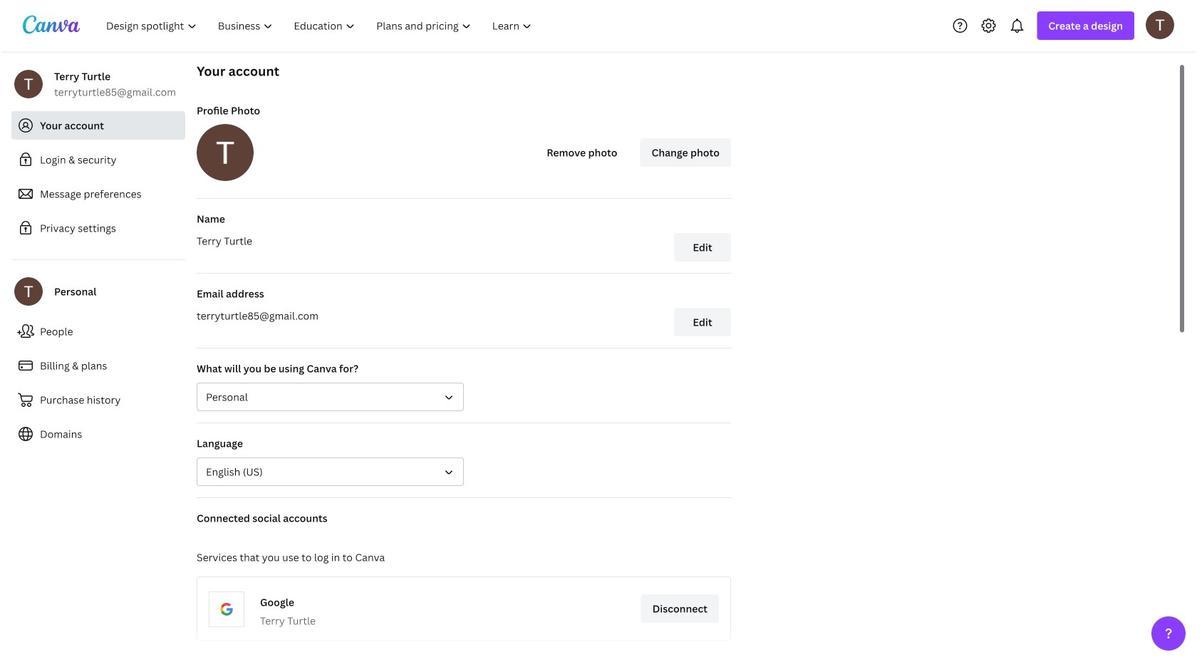 Task type: describe. For each thing, give the bounding box(es) containing it.
Language: English (US) button
[[197, 458, 464, 486]]

top level navigation element
[[97, 11, 544, 40]]



Task type: vqa. For each thing, say whether or not it's contained in the screenshot.
Terry Turtle icon
yes



Task type: locate. For each thing, give the bounding box(es) containing it.
None button
[[197, 383, 464, 411]]

terry turtle image
[[1146, 11, 1174, 39]]



